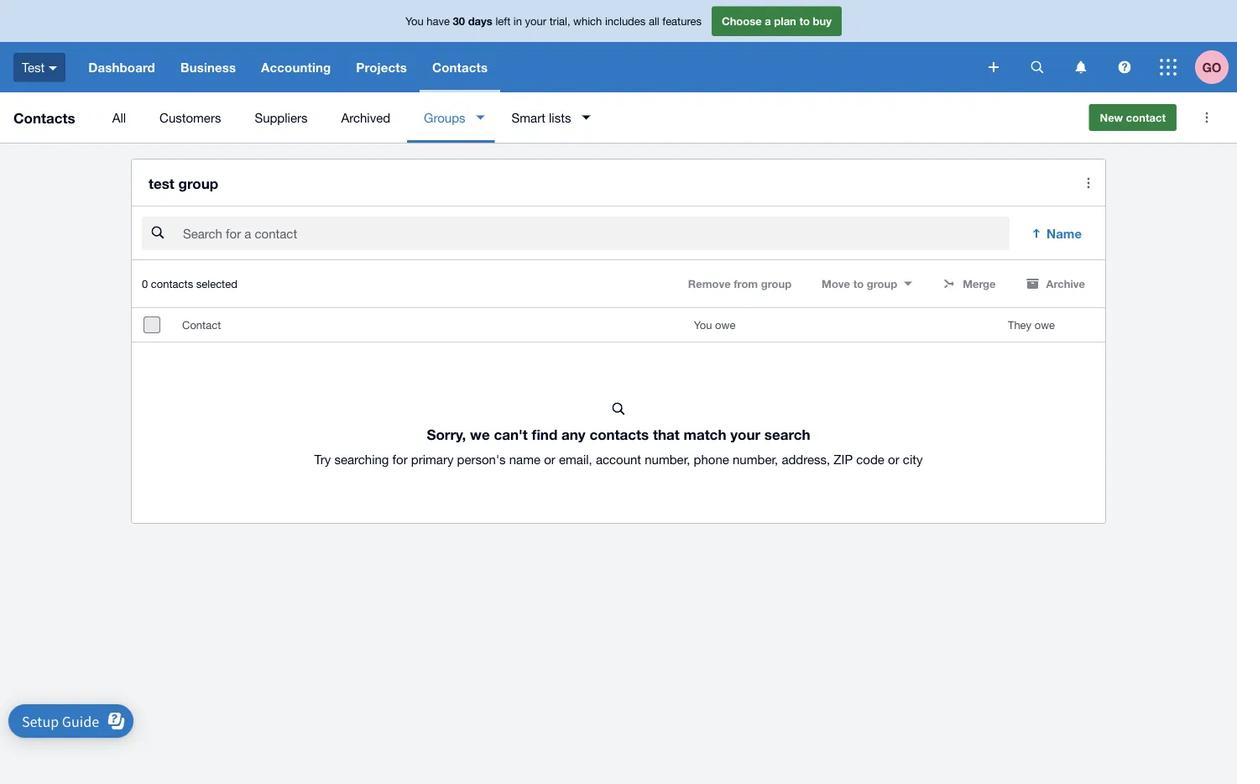 Task type: describe. For each thing, give the bounding box(es) containing it.
any
[[562, 426, 586, 443]]

test
[[22, 60, 45, 75]]

includes
[[605, 14, 646, 28]]

0 contacts selected
[[142, 277, 238, 290]]

to inside move to group popup button
[[854, 277, 864, 290]]

remove
[[689, 277, 731, 290]]

try
[[315, 452, 331, 467]]

that
[[653, 426, 680, 443]]

menu containing all
[[95, 92, 1076, 143]]

contacts inside dropdown button
[[432, 60, 488, 75]]

account
[[596, 452, 642, 467]]

selected
[[196, 277, 238, 290]]

try searching for primary person's name or email, account number, phone number, address, zip code or city
[[315, 452, 923, 467]]

primary
[[411, 452, 454, 467]]

zip
[[834, 452, 853, 467]]

actions menu image
[[1072, 166, 1106, 200]]

archived button
[[325, 92, 407, 143]]

all
[[649, 14, 660, 28]]

1 number, from the left
[[645, 452, 691, 467]]

your inside contact list table element
[[731, 426, 761, 443]]

groups
[[424, 110, 466, 125]]

group for move to group
[[867, 277, 898, 290]]

days
[[468, 14, 493, 28]]

contact list table element
[[132, 308, 1106, 523]]

have
[[427, 14, 450, 28]]

test
[[149, 175, 175, 192]]

which
[[574, 14, 602, 28]]

buy
[[813, 14, 832, 28]]

lists
[[549, 110, 571, 125]]

you for you owe
[[694, 318, 713, 332]]

test button
[[0, 42, 76, 92]]

your inside banner
[[525, 14, 547, 28]]

phone
[[694, 452, 730, 467]]

they owe
[[1009, 318, 1056, 332]]

banner containing dashboard
[[0, 0, 1238, 92]]

remove from group
[[689, 277, 792, 290]]

you have 30 days left in your trial, which includes all features
[[406, 14, 702, 28]]

find
[[532, 426, 558, 443]]

city
[[904, 452, 923, 467]]

search
[[765, 426, 811, 443]]

contact
[[182, 318, 221, 332]]

go
[[1203, 60, 1222, 75]]

address,
[[782, 452, 831, 467]]

choose a plan to buy
[[722, 14, 832, 28]]

new contact
[[1101, 111, 1167, 124]]

code
[[857, 452, 885, 467]]

archive
[[1047, 277, 1086, 290]]

30
[[453, 14, 465, 28]]

customers button
[[143, 92, 238, 143]]

all
[[112, 110, 126, 125]]

name
[[510, 452, 541, 467]]

choose
[[722, 14, 762, 28]]

Search for a contact field
[[181, 218, 1010, 250]]

sorry,
[[427, 426, 466, 443]]

projects button
[[344, 42, 420, 92]]

new contact button
[[1090, 104, 1177, 131]]

you owe
[[694, 318, 736, 332]]



Task type: locate. For each thing, give the bounding box(es) containing it.
contacts inside contact list table element
[[590, 426, 649, 443]]

move to group
[[822, 277, 898, 290]]

1 horizontal spatial contacts
[[432, 60, 488, 75]]

a
[[765, 14, 772, 28]]

0 horizontal spatial your
[[525, 14, 547, 28]]

suppliers
[[255, 110, 308, 125]]

business button
[[168, 42, 249, 92]]

trial,
[[550, 14, 571, 28]]

you inside contact list table element
[[694, 318, 713, 332]]

contacts
[[432, 60, 488, 75], [13, 109, 75, 126]]

0 vertical spatial contacts
[[151, 277, 193, 290]]

remove from group button
[[678, 271, 802, 297]]

suppliers button
[[238, 92, 325, 143]]

move to group button
[[812, 271, 923, 297]]

contacts down test "popup button"
[[13, 109, 75, 126]]

projects
[[356, 60, 407, 75]]

your right in at the left of the page
[[525, 14, 547, 28]]

searching
[[335, 452, 389, 467]]

to left buy
[[800, 14, 810, 28]]

1 horizontal spatial number,
[[733, 452, 779, 467]]

you left 'have'
[[406, 14, 424, 28]]

plan
[[775, 14, 797, 28]]

person's
[[457, 452, 506, 467]]

1 horizontal spatial or
[[889, 452, 900, 467]]

0 horizontal spatial group
[[179, 175, 218, 192]]

group right from
[[762, 277, 792, 290]]

smart lists
[[512, 110, 571, 125]]

1 owe from the left
[[716, 318, 736, 332]]

contacts
[[151, 277, 193, 290], [590, 426, 649, 443]]

actions menu image
[[1191, 101, 1225, 134]]

1 horizontal spatial owe
[[1035, 318, 1056, 332]]

archive button
[[1017, 271, 1096, 297]]

0 horizontal spatial owe
[[716, 318, 736, 332]]

menu
[[95, 92, 1076, 143]]

move
[[822, 277, 851, 290]]

we
[[470, 426, 490, 443]]

test group
[[149, 175, 218, 192]]

smart lists button
[[495, 92, 601, 143]]

merge button
[[933, 271, 1007, 297]]

all button
[[95, 92, 143, 143]]

navigation inside banner
[[76, 42, 978, 92]]

can't
[[494, 426, 528, 443]]

svg image inside test "popup button"
[[49, 66, 57, 70]]

archived
[[341, 110, 391, 125]]

sorry, we can't find any contacts that match your search
[[427, 426, 811, 443]]

left
[[496, 14, 511, 28]]

owe for they owe
[[1035, 318, 1056, 332]]

accounting
[[261, 60, 331, 75]]

your
[[525, 14, 547, 28], [731, 426, 761, 443]]

0 horizontal spatial number,
[[645, 452, 691, 467]]

for
[[393, 452, 408, 467]]

0 vertical spatial contacts
[[432, 60, 488, 75]]

name
[[1047, 226, 1083, 241]]

group right move
[[867, 277, 898, 290]]

to right move
[[854, 277, 864, 290]]

you
[[406, 14, 424, 28], [694, 318, 713, 332]]

1 horizontal spatial contacts
[[590, 426, 649, 443]]

number, down search
[[733, 452, 779, 467]]

accounting button
[[249, 42, 344, 92]]

1 horizontal spatial you
[[694, 318, 713, 332]]

group for remove from group
[[762, 277, 792, 290]]

groups button
[[407, 92, 495, 143]]

you down remove
[[694, 318, 713, 332]]

0 horizontal spatial contacts
[[151, 277, 193, 290]]

contact
[[1127, 111, 1167, 124]]

contacts right 0
[[151, 277, 193, 290]]

number,
[[645, 452, 691, 467], [733, 452, 779, 467]]

customers
[[160, 110, 221, 125]]

business
[[181, 60, 236, 75]]

smart
[[512, 110, 546, 125]]

group
[[179, 175, 218, 192], [762, 277, 792, 290], [867, 277, 898, 290]]

1 vertical spatial you
[[694, 318, 713, 332]]

match
[[684, 426, 727, 443]]

you for you have 30 days left in your trial, which includes all features
[[406, 14, 424, 28]]

email,
[[559, 452, 593, 467]]

group right test
[[179, 175, 218, 192]]

navigation containing dashboard
[[76, 42, 978, 92]]

2 number, from the left
[[733, 452, 779, 467]]

1 or from the left
[[544, 452, 556, 467]]

0 horizontal spatial to
[[800, 14, 810, 28]]

owe right the they
[[1035, 318, 1056, 332]]

dashboard link
[[76, 42, 168, 92]]

group inside popup button
[[867, 277, 898, 290]]

to
[[800, 14, 810, 28], [854, 277, 864, 290]]

group inside button
[[762, 277, 792, 290]]

dashboard
[[88, 60, 155, 75]]

0 horizontal spatial or
[[544, 452, 556, 467]]

banner
[[0, 0, 1238, 92]]

0 vertical spatial you
[[406, 14, 424, 28]]

in
[[514, 14, 522, 28]]

contacts down 30
[[432, 60, 488, 75]]

2 horizontal spatial group
[[867, 277, 898, 290]]

owe for you owe
[[716, 318, 736, 332]]

contacts up try searching for primary person's name or email, account number, phone number, address, zip code or city
[[590, 426, 649, 443]]

navigation
[[76, 42, 978, 92]]

1 horizontal spatial group
[[762, 277, 792, 290]]

1 vertical spatial to
[[854, 277, 864, 290]]

0 horizontal spatial you
[[406, 14, 424, 28]]

new
[[1101, 111, 1124, 124]]

or right name
[[544, 452, 556, 467]]

go button
[[1196, 42, 1238, 92]]

they
[[1009, 318, 1032, 332]]

1 vertical spatial contacts
[[13, 109, 75, 126]]

owe down remove from group button in the right top of the page
[[716, 318, 736, 332]]

0 vertical spatial to
[[800, 14, 810, 28]]

0 horizontal spatial contacts
[[13, 109, 75, 126]]

or
[[544, 452, 556, 467], [889, 452, 900, 467]]

0 vertical spatial your
[[525, 14, 547, 28]]

2 or from the left
[[889, 452, 900, 467]]

owe
[[716, 318, 736, 332], [1035, 318, 1056, 332]]

1 vertical spatial your
[[731, 426, 761, 443]]

merge
[[963, 277, 997, 290]]

or left city on the right of page
[[889, 452, 900, 467]]

1 horizontal spatial your
[[731, 426, 761, 443]]

2 owe from the left
[[1035, 318, 1056, 332]]

number, down that
[[645, 452, 691, 467]]

your right match
[[731, 426, 761, 443]]

name button
[[1020, 217, 1096, 250]]

1 horizontal spatial to
[[854, 277, 864, 290]]

1 vertical spatial contacts
[[590, 426, 649, 443]]

contacts button
[[420, 42, 501, 92]]

features
[[663, 14, 702, 28]]

svg image
[[1161, 59, 1177, 76], [1032, 61, 1044, 73], [1076, 61, 1087, 73], [1119, 61, 1132, 73], [989, 62, 999, 72], [49, 66, 57, 70]]

0
[[142, 277, 148, 290]]

from
[[734, 277, 758, 290]]



Task type: vqa. For each thing, say whether or not it's contained in the screenshot.
New Contact
yes



